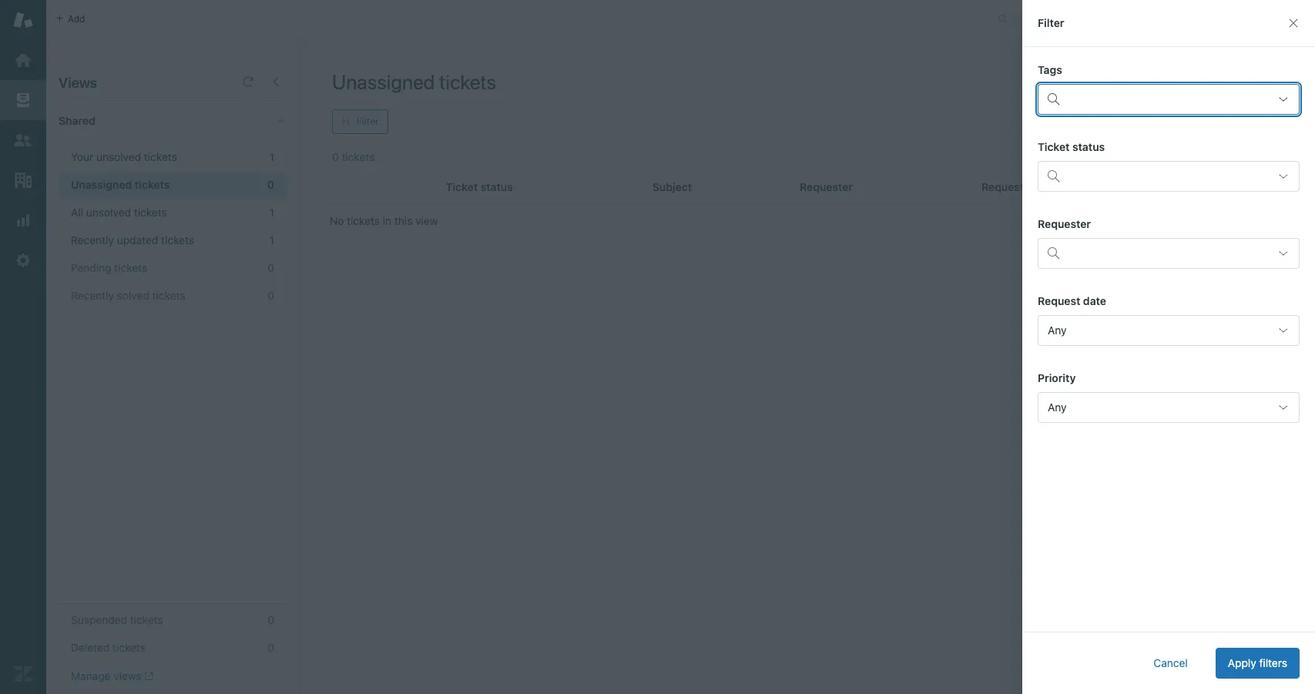 Task type: describe. For each thing, give the bounding box(es) containing it.
1 for all unsolved tickets
[[269, 206, 274, 219]]

0 for unassigned tickets
[[267, 178, 274, 191]]

shared heading
[[46, 98, 300, 144]]

pending
[[71, 261, 111, 274]]

conversations
[[1042, 13, 1104, 24]]

0 horizontal spatial unassigned
[[71, 178, 132, 191]]

deleted tickets
[[71, 641, 146, 654]]

recently updated tickets
[[71, 233, 194, 247]]

0 for recently solved tickets
[[268, 289, 274, 302]]

recently for recently solved tickets
[[71, 289, 114, 302]]

tags element
[[1038, 84, 1300, 115]]

0 for deleted tickets
[[268, 641, 274, 654]]

1 for your unsolved tickets
[[269, 150, 274, 163]]

solved
[[117, 289, 149, 302]]

filter inside dialog
[[1038, 16, 1064, 29]]

your
[[71, 150, 93, 163]]

recently solved tickets
[[71, 289, 185, 302]]

all unsolved tickets
[[71, 206, 167, 219]]

views image
[[13, 90, 33, 110]]

manage views
[[71, 669, 141, 683]]

any field for request date
[[1038, 315, 1300, 346]]

shared button
[[46, 98, 260, 144]]

manage views link
[[71, 669, 153, 683]]

cancel button
[[1141, 648, 1200, 679]]

refresh views pane image
[[242, 75, 254, 88]]

0 vertical spatial unassigned tickets
[[332, 70, 496, 93]]

priority
[[1038, 371, 1076, 384]]

cancel
[[1154, 656, 1188, 669]]

filter inside button
[[357, 116, 379, 127]]

request date
[[1038, 294, 1106, 307]]

suspended
[[71, 613, 127, 626]]

shared
[[59, 114, 95, 127]]

(opens in a new tab) image
[[141, 672, 153, 681]]

0 for pending tickets
[[268, 261, 274, 274]]

customers image
[[13, 130, 33, 150]]

date
[[1083, 294, 1106, 307]]

filter button
[[332, 109, 388, 134]]

0 horizontal spatial unassigned tickets
[[71, 178, 170, 191]]

requester element
[[1038, 238, 1300, 269]]

no
[[330, 214, 344, 227]]

close drawer image
[[1287, 17, 1300, 29]]

organizations image
[[13, 170, 33, 190]]

unsolved for all
[[86, 206, 131, 219]]

updated
[[117, 233, 158, 247]]

views
[[113, 669, 141, 683]]

filters
[[1259, 656, 1287, 669]]

apply
[[1228, 656, 1256, 669]]

request
[[1038, 294, 1080, 307]]

pending tickets
[[71, 261, 147, 274]]

1 for recently updated tickets
[[269, 233, 274, 247]]

tags
[[1038, 63, 1062, 76]]



Task type: locate. For each thing, give the bounding box(es) containing it.
deleted
[[71, 641, 110, 654]]

2 1 from the top
[[269, 206, 274, 219]]

1 vertical spatial unassigned tickets
[[71, 178, 170, 191]]

recently for recently updated tickets
[[71, 233, 114, 247]]

no tickets in this view
[[330, 214, 438, 227]]

unassigned tickets up filter button
[[332, 70, 496, 93]]

1 horizontal spatial unassigned tickets
[[332, 70, 496, 93]]

0 vertical spatial filter
[[1038, 16, 1064, 29]]

0 vertical spatial any field
[[1038, 315, 1300, 346]]

unassigned up all unsolved tickets
[[71, 178, 132, 191]]

1 vertical spatial recently
[[71, 289, 114, 302]]

manage
[[71, 669, 111, 683]]

recently down 'pending'
[[71, 289, 114, 302]]

all
[[71, 206, 83, 219]]

apply filters button
[[1216, 648, 1300, 679]]

status
[[1072, 140, 1105, 153]]

ticket
[[1038, 140, 1070, 153]]

any for priority
[[1048, 401, 1067, 414]]

any
[[1048, 324, 1067, 337], [1048, 401, 1067, 414]]

1 vertical spatial 1
[[269, 206, 274, 219]]

any field for priority
[[1038, 392, 1300, 423]]

unsolved
[[96, 150, 141, 163], [86, 206, 131, 219]]

2 recently from the top
[[71, 289, 114, 302]]

zendesk image
[[13, 664, 33, 684]]

1
[[269, 150, 274, 163], [269, 206, 274, 219], [269, 233, 274, 247]]

this
[[394, 214, 412, 227]]

2 any field from the top
[[1038, 392, 1300, 423]]

view
[[415, 214, 438, 227]]

recently up 'pending'
[[71, 233, 114, 247]]

0 vertical spatial recently
[[71, 233, 114, 247]]

ticket status
[[1038, 140, 1105, 153]]

1 vertical spatial any field
[[1038, 392, 1300, 423]]

subject
[[652, 180, 692, 193]]

1 recently from the top
[[71, 233, 114, 247]]

0 vertical spatial 1
[[269, 150, 274, 163]]

2 any from the top
[[1048, 401, 1067, 414]]

reporting image
[[13, 210, 33, 230]]

filter dialog
[[1022, 0, 1315, 694]]

in
[[383, 214, 391, 227]]

Any field
[[1038, 315, 1300, 346], [1038, 392, 1300, 423]]

unassigned tickets up all unsolved tickets
[[71, 178, 170, 191]]

apply filters
[[1228, 656, 1287, 669]]

0 vertical spatial unassigned
[[332, 70, 435, 93]]

your unsolved tickets
[[71, 150, 177, 163]]

Tags field
[[1068, 87, 1267, 112]]

tickets
[[439, 70, 496, 93], [144, 150, 177, 163], [135, 178, 170, 191], [134, 206, 167, 219], [347, 214, 380, 227], [161, 233, 194, 247], [114, 261, 147, 274], [152, 289, 185, 302], [130, 613, 163, 626], [112, 641, 146, 654]]

ticket status element
[[1038, 161, 1300, 192]]

1 vertical spatial unsolved
[[86, 206, 131, 219]]

1 vertical spatial any
[[1048, 401, 1067, 414]]

unsolved right "your"
[[96, 150, 141, 163]]

3 1 from the top
[[269, 233, 274, 247]]

1 vertical spatial unassigned
[[71, 178, 132, 191]]

1 any from the top
[[1048, 324, 1067, 337]]

conversations button
[[1025, 7, 1139, 31]]

unassigned up filter button
[[332, 70, 435, 93]]

1 1 from the top
[[269, 150, 274, 163]]

collapse views pane image
[[270, 75, 282, 88]]

suspended tickets
[[71, 613, 163, 626]]

1 horizontal spatial filter
[[1038, 16, 1064, 29]]

requester
[[1038, 217, 1091, 230]]

0 vertical spatial any
[[1048, 324, 1067, 337]]

filter
[[1038, 16, 1064, 29], [357, 116, 379, 127]]

unassigned
[[332, 70, 435, 93], [71, 178, 132, 191]]

any down request
[[1048, 324, 1067, 337]]

recently
[[71, 233, 114, 247], [71, 289, 114, 302]]

get started image
[[13, 50, 33, 70]]

0 vertical spatial unsolved
[[96, 150, 141, 163]]

0 for suspended tickets
[[268, 613, 274, 626]]

unassigned tickets
[[332, 70, 496, 93], [71, 178, 170, 191]]

unsolved right all
[[86, 206, 131, 219]]

unsolved for your
[[96, 150, 141, 163]]

views
[[59, 75, 97, 91]]

admin image
[[13, 250, 33, 270]]

1 horizontal spatial unassigned
[[332, 70, 435, 93]]

0 horizontal spatial filter
[[357, 116, 379, 127]]

zendesk support image
[[13, 10, 33, 30]]

any down priority
[[1048, 401, 1067, 414]]

1 vertical spatial filter
[[357, 116, 379, 127]]

0
[[267, 178, 274, 191], [268, 261, 274, 274], [268, 289, 274, 302], [268, 613, 274, 626], [268, 641, 274, 654]]

1 any field from the top
[[1038, 315, 1300, 346]]

main element
[[0, 0, 46, 694]]

any for request date
[[1048, 324, 1067, 337]]

2 vertical spatial 1
[[269, 233, 274, 247]]



Task type: vqa. For each thing, say whether or not it's contained in the screenshot.


